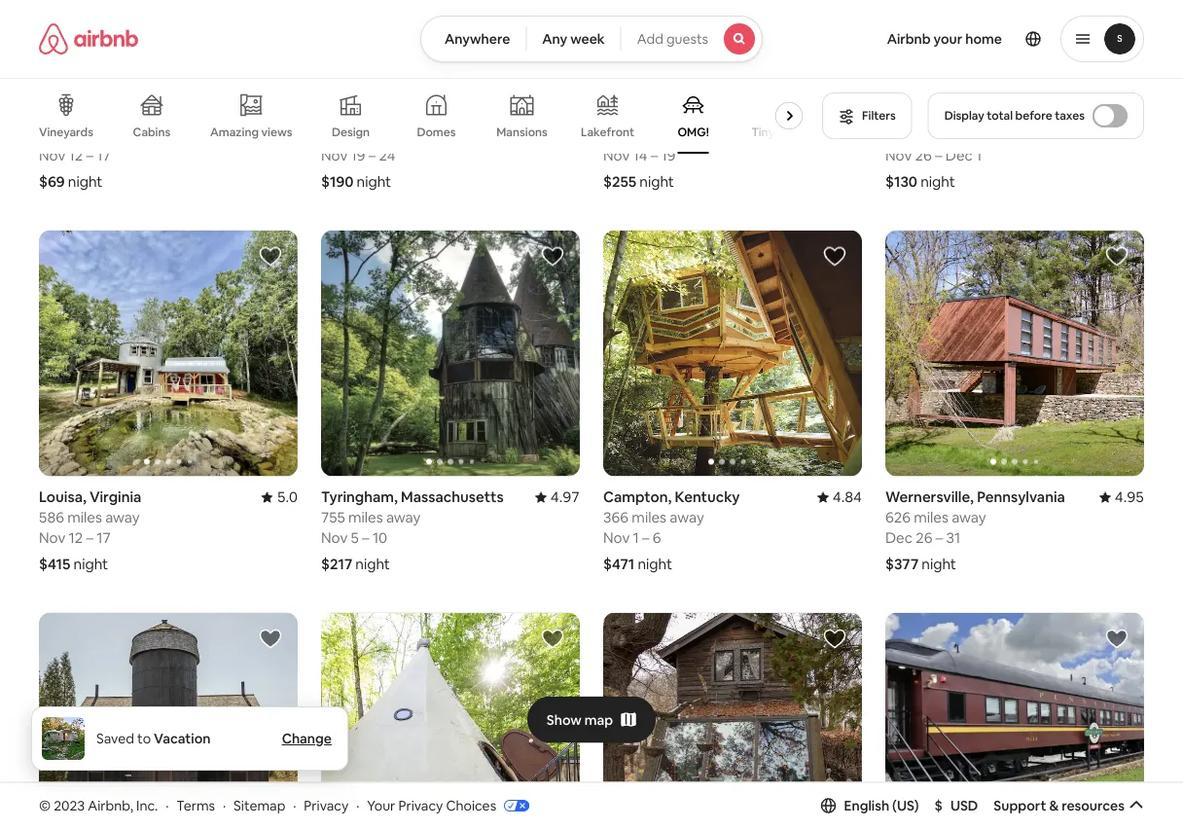 Task type: locate. For each thing, give the bounding box(es) containing it.
26 left 31 at bottom
[[916, 528, 933, 547]]

26 up $130
[[916, 146, 932, 165]]

1 horizontal spatial 19
[[662, 146, 676, 165]]

17 inside conneaut lake, pennsylvania 395 miles away nov 12 – 17 $69 night
[[97, 146, 111, 165]]

0 vertical spatial pennsylvania
[[149, 105, 238, 124]]

night inside louisa, virginia 586 miles away nov 12 – 17 $415 night
[[74, 555, 108, 574]]

vermont
[[660, 105, 720, 124]]

add to wishlist: litchfield, connecticut image
[[259, 627, 282, 651]]

4 · from the left
[[356, 797, 360, 814]]

1 left 6
[[633, 528, 639, 547]]

–
[[86, 146, 93, 165], [369, 146, 376, 165], [651, 146, 658, 165], [936, 146, 943, 165], [86, 528, 93, 547], [362, 528, 370, 547], [643, 528, 650, 547], [936, 528, 944, 547]]

amazing views
[[210, 124, 293, 139]]

miles for tyringham, massachusetts
[[348, 508, 383, 527]]

away inside lynchburg, virginia 560 miles away nov 19 – 24 $190 night
[[388, 126, 422, 145]]

tiny
[[752, 125, 775, 140]]

19 down the design
[[351, 146, 366, 165]]

· left your
[[356, 797, 360, 814]]

miles
[[67, 126, 102, 145], [350, 126, 385, 145], [631, 126, 666, 145], [911, 126, 946, 145], [67, 508, 102, 527], [348, 508, 383, 527], [632, 508, 667, 527], [914, 508, 949, 527]]

nov down 586
[[39, 528, 66, 547]]

4.99
[[833, 105, 863, 124]]

away
[[105, 126, 139, 145], [388, 126, 422, 145], [669, 126, 703, 145], [949, 126, 983, 145], [105, 508, 140, 527], [386, 508, 421, 527], [670, 508, 705, 527], [952, 508, 987, 527]]

$190
[[321, 172, 354, 191]]

None search field
[[420, 16, 763, 62]]

airbnb your home link
[[876, 18, 1014, 59]]

virginia right louisa,
[[90, 487, 141, 506]]

miles for pownal, vermont
[[631, 126, 666, 145]]

nov inside louisa, virginia 586 miles away nov 12 – 17 $415 night
[[39, 528, 66, 547]]

– inside tyringham, massachusetts 755 miles away nov 5 – 10 $217 night
[[362, 528, 370, 547]]

nov for campton, kentucky
[[604, 528, 630, 547]]

privacy inside 'link'
[[399, 797, 443, 814]]

mansions
[[497, 125, 548, 140]]

– inside lynchburg, virginia 560 miles away nov 19 – 24 $190 night
[[369, 146, 376, 165]]

change button
[[282, 730, 332, 748]]

away for wernersville, pennsylvania
[[952, 508, 987, 527]]

add
[[637, 30, 664, 48]]

away up the 10
[[386, 508, 421, 527]]

your
[[934, 30, 963, 48]]

away down kentucky
[[670, 508, 705, 527]]

– right 14 on the right top
[[651, 146, 658, 165]]

0 horizontal spatial 19
[[351, 146, 366, 165]]

– for wernersville, pennsylvania
[[936, 528, 944, 547]]

2 privacy from the left
[[399, 797, 443, 814]]

19
[[351, 146, 366, 165], [662, 146, 676, 165]]

dec
[[946, 146, 973, 165], [886, 528, 913, 547]]

virginia inside louisa, virginia 586 miles away nov 12 – 17 $415 night
[[90, 487, 141, 506]]

nov down '395'
[[39, 146, 66, 165]]

0 vertical spatial 17
[[97, 146, 111, 165]]

– for lynchburg, virginia
[[369, 146, 376, 165]]

1 17 from the top
[[97, 146, 111, 165]]

york
[[1049, 105, 1081, 124]]

– for tyringham, massachusetts
[[362, 528, 370, 547]]

– down coeymans
[[936, 146, 943, 165]]

4.95
[[1115, 487, 1145, 506]]

miles inside conneaut lake, pennsylvania 395 miles away nov 12 – 17 $69 night
[[67, 126, 102, 145]]

away up 24
[[388, 126, 422, 145]]

show
[[547, 711, 582, 729]]

2023
[[54, 797, 85, 814]]

privacy left your
[[304, 797, 349, 814]]

choices
[[446, 797, 497, 814]]

away up 31 at bottom
[[952, 508, 987, 527]]

night right $415
[[74, 555, 108, 574]]

4.98 out of 5 average rating image
[[535, 106, 580, 124]]

– inside pownal, vermont 753 miles away nov 14 – 19 $255 night
[[651, 146, 658, 165]]

– down vineyards
[[86, 146, 93, 165]]

nov inside pownal, vermont 753 miles away nov 14 – 19 $255 night
[[604, 146, 630, 165]]

0 horizontal spatial 1
[[633, 528, 639, 547]]

– inside wernersville, pennsylvania 626 miles away dec 26 – 31 $377 night
[[936, 528, 944, 547]]

miles down coeymans
[[911, 126, 946, 145]]

guests
[[667, 30, 709, 48]]

miles inside tyringham, massachusetts 755 miles away nov 5 – 10 $217 night
[[348, 508, 383, 527]]

dec down display
[[946, 146, 973, 165]]

– down louisa,
[[86, 528, 93, 547]]

airbnb,
[[88, 797, 133, 814]]

pennsylvania inside conneaut lake, pennsylvania 395 miles away nov 12 – 17 $69 night
[[149, 105, 238, 124]]

pownal,
[[604, 105, 657, 124]]

1 vertical spatial 26
[[916, 528, 933, 547]]

753
[[604, 126, 628, 145]]

1 privacy from the left
[[304, 797, 349, 814]]

night inside lynchburg, virginia 560 miles away nov 19 – 24 $190 night
[[357, 172, 392, 191]]

·
[[166, 797, 169, 814], [223, 797, 226, 814], [293, 797, 296, 814], [356, 797, 360, 814]]

miles up 6
[[632, 508, 667, 527]]

miles inside lynchburg, virginia 560 miles away nov 19 – 24 $190 night
[[350, 126, 385, 145]]

vineyards
[[39, 125, 93, 140]]

– left 24
[[369, 146, 376, 165]]

night down 31 at bottom
[[922, 555, 957, 574]]

night inside tyringham, massachusetts 755 miles away nov 5 – 10 $217 night
[[356, 555, 390, 574]]

0 vertical spatial 1
[[976, 146, 983, 165]]

miles for louisa, virginia
[[67, 508, 102, 527]]

1 vertical spatial 17
[[97, 528, 111, 547]]

your
[[367, 797, 396, 814]]

19 right 14 on the right top
[[662, 146, 676, 165]]

1 horizontal spatial virginia
[[401, 105, 453, 124]]

support & resources
[[994, 797, 1125, 815]]

1 inside coeymans hollow, new york 717 miles away nov 26 – dec 1 $130 night
[[976, 146, 983, 165]]

profile element
[[787, 0, 1145, 78]]

nov for tyringham, massachusetts
[[321, 528, 348, 547]]

night down the 10
[[356, 555, 390, 574]]

away down display
[[949, 126, 983, 145]]

3 · from the left
[[293, 797, 296, 814]]

1 down the hollow,
[[976, 146, 983, 165]]

night for louisa, virginia 586 miles away nov 12 – 17 $415 night
[[74, 555, 108, 574]]

campton,
[[604, 487, 672, 506]]

nov inside campton, kentucky 366 miles away nov 1 – 6 $471 night
[[604, 528, 630, 547]]

night right $69
[[68, 172, 103, 191]]

miles down wernersville,
[[914, 508, 949, 527]]

nov down "755"
[[321, 528, 348, 547]]

1 vertical spatial pennsylvania
[[978, 487, 1066, 506]]

1 inside campton, kentucky 366 miles away nov 1 – 6 $471 night
[[633, 528, 639, 547]]

english
[[845, 797, 890, 815]]

night for wernersville, pennsylvania 626 miles away dec 26 – 31 $377 night
[[922, 555, 957, 574]]

nov
[[39, 146, 66, 165], [321, 146, 348, 165], [604, 146, 630, 165], [886, 146, 912, 165], [39, 528, 66, 547], [321, 528, 348, 547], [604, 528, 630, 547]]

group
[[39, 78, 815, 154], [39, 230, 298, 476], [321, 230, 580, 476], [604, 230, 863, 476], [886, 230, 1145, 476], [39, 613, 298, 829], [321, 613, 580, 829], [604, 613, 863, 829], [886, 613, 1145, 829]]

before
[[1016, 108, 1053, 123]]

nov down 717 on the top right of page
[[886, 146, 912, 165]]

2 19 from the left
[[662, 146, 676, 165]]

2 · from the left
[[223, 797, 226, 814]]

change
[[282, 730, 332, 748]]

17
[[97, 146, 111, 165], [97, 528, 111, 547]]

away right 586
[[105, 508, 140, 527]]

tiny homes
[[752, 125, 815, 140]]

week
[[571, 30, 605, 48]]

night inside coeymans hollow, new york 717 miles away nov 26 – dec 1 $130 night
[[921, 172, 956, 191]]

night for campton, kentucky 366 miles away nov 1 – 6 $471 night
[[638, 555, 673, 574]]

miles inside campton, kentucky 366 miles away nov 1 – 6 $471 night
[[632, 508, 667, 527]]

lake,
[[110, 105, 146, 124]]

1 12 from the top
[[69, 146, 83, 165]]

night down 14 on the right top
[[640, 172, 675, 191]]

(us)
[[893, 797, 920, 815]]

2 12 from the top
[[69, 528, 83, 547]]

1 vertical spatial virginia
[[90, 487, 141, 506]]

night right $130
[[921, 172, 956, 191]]

miles inside wernersville, pennsylvania 626 miles away dec 26 – 31 $377 night
[[914, 508, 949, 527]]

nov inside tyringham, massachusetts 755 miles away nov 5 – 10 $217 night
[[321, 528, 348, 547]]

away inside campton, kentucky 366 miles away nov 1 – 6 $471 night
[[670, 508, 705, 527]]

virginia
[[401, 105, 453, 124], [90, 487, 141, 506]]

0 vertical spatial dec
[[946, 146, 973, 165]]

away down vermont
[[669, 126, 703, 145]]

· right terms
[[223, 797, 226, 814]]

cabins
[[133, 125, 171, 140]]

2 17 from the top
[[97, 528, 111, 547]]

1 horizontal spatial pennsylvania
[[978, 487, 1066, 506]]

away inside pownal, vermont 753 miles away nov 14 – 19 $255 night
[[669, 126, 703, 145]]

away inside louisa, virginia 586 miles away nov 12 – 17 $415 night
[[105, 508, 140, 527]]

night inside pownal, vermont 753 miles away nov 14 – 19 $255 night
[[640, 172, 675, 191]]

nov inside coeymans hollow, new york 717 miles away nov 26 – dec 1 $130 night
[[886, 146, 912, 165]]

· right 'inc.'
[[166, 797, 169, 814]]

night for lynchburg, virginia 560 miles away nov 19 – 24 $190 night
[[357, 172, 392, 191]]

1 19 from the left
[[351, 146, 366, 165]]

0 vertical spatial virginia
[[401, 105, 453, 124]]

any week
[[543, 30, 605, 48]]

nov for lynchburg, virginia
[[321, 146, 348, 165]]

nov inside lynchburg, virginia 560 miles away nov 19 – 24 $190 night
[[321, 146, 348, 165]]

0 vertical spatial 26
[[916, 146, 932, 165]]

none search field containing anywhere
[[420, 16, 763, 62]]

miles up 14 on the right top
[[631, 126, 666, 145]]

0 horizontal spatial virginia
[[90, 487, 141, 506]]

nov down '366'
[[604, 528, 630, 547]]

any
[[543, 30, 568, 48]]

17 inside louisa, virginia 586 miles away nov 12 – 17 $415 night
[[97, 528, 111, 547]]

privacy right your
[[399, 797, 443, 814]]

english (us) button
[[821, 797, 920, 815]]

night down 24
[[357, 172, 392, 191]]

– inside campton, kentucky 366 miles away nov 1 – 6 $471 night
[[643, 528, 650, 547]]

away down lake,
[[105, 126, 139, 145]]

miles down louisa,
[[67, 508, 102, 527]]

31
[[947, 528, 961, 547]]

0 horizontal spatial dec
[[886, 528, 913, 547]]

1 horizontal spatial 1
[[976, 146, 983, 165]]

· left privacy link at the left bottom of the page
[[293, 797, 296, 814]]

airbnb your home
[[887, 30, 1003, 48]]

virginia up domes
[[401, 105, 453, 124]]

– right 5
[[362, 528, 370, 547]]

717
[[886, 126, 908, 145]]

1 horizontal spatial dec
[[946, 146, 973, 165]]

miles down tyringham,
[[348, 508, 383, 527]]

saved to vacation
[[96, 730, 211, 748]]

show map button
[[527, 697, 656, 743]]

tyringham,
[[321, 487, 398, 506]]

nov down 560
[[321, 146, 348, 165]]

dec inside wernersville, pennsylvania 626 miles away dec 26 – 31 $377 night
[[886, 528, 913, 547]]

pennsylvania
[[149, 105, 238, 124], [978, 487, 1066, 506]]

resources
[[1062, 797, 1125, 815]]

away for lynchburg, virginia
[[388, 126, 422, 145]]

pennsylvania right wernersville,
[[978, 487, 1066, 506]]

0 vertical spatial 12
[[69, 146, 83, 165]]

0 horizontal spatial privacy
[[304, 797, 349, 814]]

sitemap
[[234, 797, 286, 814]]

away inside tyringham, massachusetts 755 miles away nov 5 – 10 $217 night
[[386, 508, 421, 527]]

add to wishlist: campton, kentucky image
[[824, 245, 847, 268]]

filters
[[863, 108, 896, 123]]

miles for lynchburg, virginia
[[350, 126, 385, 145]]

miles inside louisa, virginia 586 miles away nov 12 – 17 $415 night
[[67, 508, 102, 527]]

night inside campton, kentucky 366 miles away nov 1 – 6 $471 night
[[638, 555, 673, 574]]

privacy
[[304, 797, 349, 814], [399, 797, 443, 814]]

miles down conneaut
[[67, 126, 102, 145]]

12 up $415
[[69, 528, 83, 547]]

dec down "626"
[[886, 528, 913, 547]]

new
[[1015, 105, 1046, 124]]

night down 6
[[638, 555, 673, 574]]

26 inside coeymans hollow, new york 717 miles away nov 26 – dec 1 $130 night
[[916, 146, 932, 165]]

away inside wernersville, pennsylvania 626 miles away dec 26 – 31 $377 night
[[952, 508, 987, 527]]

virginia inside lynchburg, virginia 560 miles away nov 19 – 24 $190 night
[[401, 105, 453, 124]]

hollow,
[[962, 105, 1012, 124]]

4.84
[[833, 487, 863, 506]]

4.84 out of 5 average rating image
[[818, 487, 863, 506]]

nov inside conneaut lake, pennsylvania 395 miles away nov 12 – 17 $69 night
[[39, 146, 66, 165]]

– left 6
[[643, 528, 650, 547]]

1 horizontal spatial privacy
[[399, 797, 443, 814]]

0 horizontal spatial pennsylvania
[[149, 105, 238, 124]]

virginia for 586 miles away
[[90, 487, 141, 506]]

1 vertical spatial 12
[[69, 528, 83, 547]]

1 vertical spatial 1
[[633, 528, 639, 547]]

395
[[39, 126, 64, 145]]

miles down lynchburg,
[[350, 126, 385, 145]]

pennsylvania up amazing
[[149, 105, 238, 124]]

– inside louisa, virginia 586 miles away nov 12 – 17 $415 night
[[86, 528, 93, 547]]

miles inside pownal, vermont 753 miles away nov 14 – 19 $255 night
[[631, 126, 666, 145]]

nov down 753
[[604, 146, 630, 165]]

home
[[966, 30, 1003, 48]]

1
[[976, 146, 983, 165], [633, 528, 639, 547]]

your privacy choices link
[[367, 797, 530, 816]]

19 inside lynchburg, virginia 560 miles away nov 19 – 24 $190 night
[[351, 146, 366, 165]]

1 vertical spatial dec
[[886, 528, 913, 547]]

add guests
[[637, 30, 709, 48]]

12 down vineyards
[[69, 146, 83, 165]]

night inside wernersville, pennsylvania 626 miles away dec 26 – 31 $377 night
[[922, 555, 957, 574]]

– for pownal, vermont
[[651, 146, 658, 165]]

– left 31 at bottom
[[936, 528, 944, 547]]



Task type: vqa. For each thing, say whether or not it's contained in the screenshot.
away inside Coeymans Hollow, New York 717 miles away Nov 26 – Dec 1 $130 night
yes



Task type: describe. For each thing, give the bounding box(es) containing it.
away for campton, kentucky
[[670, 508, 705, 527]]

terms
[[177, 797, 215, 814]]

group containing amazing views
[[39, 78, 815, 154]]

taxes
[[1055, 108, 1085, 123]]

19 inside pownal, vermont 753 miles away nov 14 – 19 $255 night
[[662, 146, 676, 165]]

usd
[[951, 797, 979, 815]]

virginia for 560 miles away
[[401, 105, 453, 124]]

miles for wernersville, pennsylvania
[[914, 508, 949, 527]]

$377
[[886, 555, 919, 574]]

english (us)
[[845, 797, 920, 815]]

campton, kentucky 366 miles away nov 1 – 6 $471 night
[[604, 487, 740, 574]]

5.0 out of 5 average rating image
[[262, 487, 298, 506]]

to
[[137, 730, 151, 748]]

add to wishlist: louisa, virginia image
[[259, 245, 282, 268]]

add to wishlist: marshall, north carolina image
[[541, 627, 565, 651]]

pownal, vermont 753 miles away nov 14 – 19 $255 night
[[604, 105, 720, 191]]

366
[[604, 508, 629, 527]]

map
[[585, 711, 614, 729]]

amazing
[[210, 124, 259, 139]]

views
[[261, 124, 293, 139]]

1 · from the left
[[166, 797, 169, 814]]

nov for pownal, vermont
[[604, 146, 630, 165]]

away for louisa, virginia
[[105, 508, 140, 527]]

away for tyringham, massachusetts
[[386, 508, 421, 527]]

omg!
[[678, 125, 709, 140]]

sitemap link
[[234, 797, 286, 814]]

$217
[[321, 555, 353, 574]]

– inside conneaut lake, pennsylvania 395 miles away nov 12 – 17 $69 night
[[86, 146, 93, 165]]

– for louisa, virginia
[[86, 528, 93, 547]]

10
[[373, 528, 388, 547]]

©
[[39, 797, 51, 814]]

4.95 out of 5 average rating image
[[1100, 487, 1145, 506]]

support
[[994, 797, 1047, 815]]

display total before taxes
[[945, 108, 1085, 123]]

lynchburg, virginia 560 miles away nov 19 – 24 $190 night
[[321, 105, 453, 191]]

saved
[[96, 730, 134, 748]]

add to wishlist: dennison, ohio image
[[1106, 627, 1129, 651]]

4.97 out of 5 average rating image
[[535, 487, 580, 506]]

massachusetts
[[401, 487, 504, 506]]

total
[[987, 108, 1013, 123]]

night inside conneaut lake, pennsylvania 395 miles away nov 12 – 17 $69 night
[[68, 172, 103, 191]]

626
[[886, 508, 911, 527]]

$69
[[39, 172, 65, 191]]

coeymans
[[886, 105, 959, 124]]

kentucky
[[675, 487, 740, 506]]

away for pownal, vermont
[[669, 126, 703, 145]]

display total before taxes button
[[928, 92, 1145, 139]]

wernersville, pennsylvania 626 miles away dec 26 – 31 $377 night
[[886, 487, 1066, 574]]

$415
[[39, 555, 70, 574]]

lynchburg,
[[321, 105, 398, 124]]

4.9 out of 5 average rating image
[[1108, 105, 1145, 124]]

conneaut
[[39, 105, 107, 124]]

louisa, virginia 586 miles away nov 12 – 17 $415 night
[[39, 487, 141, 574]]

add to wishlist: minneapolis, minnesota image
[[824, 627, 847, 651]]

4.99 out of 5 average rating image
[[818, 105, 863, 124]]

lakefront
[[581, 125, 635, 140]]

$255
[[604, 172, 637, 191]]

5.0
[[277, 487, 298, 506]]

4.97
[[551, 487, 580, 506]]

show map
[[547, 711, 614, 729]]

4.9
[[1124, 105, 1145, 124]]

12 inside louisa, virginia 586 miles away nov 12 – 17 $415 night
[[69, 528, 83, 547]]

dec inside coeymans hollow, new york 717 miles away nov 26 – dec 1 $130 night
[[946, 146, 973, 165]]

miles for campton, kentucky
[[632, 508, 667, 527]]

miles inside coeymans hollow, new york 717 miles away nov 26 – dec 1 $130 night
[[911, 126, 946, 145]]

&
[[1050, 797, 1059, 815]]

$
[[935, 797, 943, 815]]

domes
[[417, 125, 456, 140]]

support & resources button
[[994, 797, 1145, 815]]

4.94 out of 5 average rating image
[[253, 106, 298, 124]]

tyringham, massachusetts 755 miles away nov 5 – 10 $217 night
[[321, 487, 504, 574]]

night for pownal, vermont 753 miles away nov 14 – 19 $255 night
[[640, 172, 675, 191]]

away inside conneaut lake, pennsylvania 395 miles away nov 12 – 17 $69 night
[[105, 126, 139, 145]]

away inside coeymans hollow, new york 717 miles away nov 26 – dec 1 $130 night
[[949, 126, 983, 145]]

add to wishlist: wernersville, pennsylvania image
[[1106, 245, 1129, 268]]

755
[[321, 508, 345, 527]]

26 inside wernersville, pennsylvania 626 miles away dec 26 – 31 $377 night
[[916, 528, 933, 547]]

14
[[633, 146, 648, 165]]

$471
[[604, 555, 635, 574]]

night for tyringham, massachusetts 755 miles away nov 5 – 10 $217 night
[[356, 555, 390, 574]]

airbnb
[[887, 30, 931, 48]]

anywhere button
[[420, 16, 527, 62]]

filters button
[[823, 92, 913, 139]]

design
[[332, 125, 370, 140]]

560
[[321, 126, 347, 145]]

display
[[945, 108, 985, 123]]

– inside coeymans hollow, new york 717 miles away nov 26 – dec 1 $130 night
[[936, 146, 943, 165]]

terms · sitemap · privacy
[[177, 797, 349, 814]]

louisa,
[[39, 487, 86, 506]]

add to wishlist: tyringham, massachusetts image
[[541, 245, 565, 268]]

conneaut lake, pennsylvania 395 miles away nov 12 – 17 $69 night
[[39, 105, 238, 191]]

inc.
[[136, 797, 158, 814]]

add guests button
[[621, 16, 763, 62]]

– for campton, kentucky
[[643, 528, 650, 547]]

© 2023 airbnb, inc. ·
[[39, 797, 169, 814]]

anywhere
[[445, 30, 510, 48]]

privacy link
[[304, 797, 349, 814]]

terms link
[[177, 797, 215, 814]]

$130
[[886, 172, 918, 191]]

your privacy choices
[[367, 797, 497, 814]]

pennsylvania inside wernersville, pennsylvania 626 miles away dec 26 – 31 $377 night
[[978, 487, 1066, 506]]

12 inside conneaut lake, pennsylvania 395 miles away nov 12 – 17 $69 night
[[69, 146, 83, 165]]

homes
[[777, 125, 815, 140]]

nov for louisa, virginia
[[39, 528, 66, 547]]

5
[[351, 528, 359, 547]]

any week button
[[526, 16, 622, 62]]



